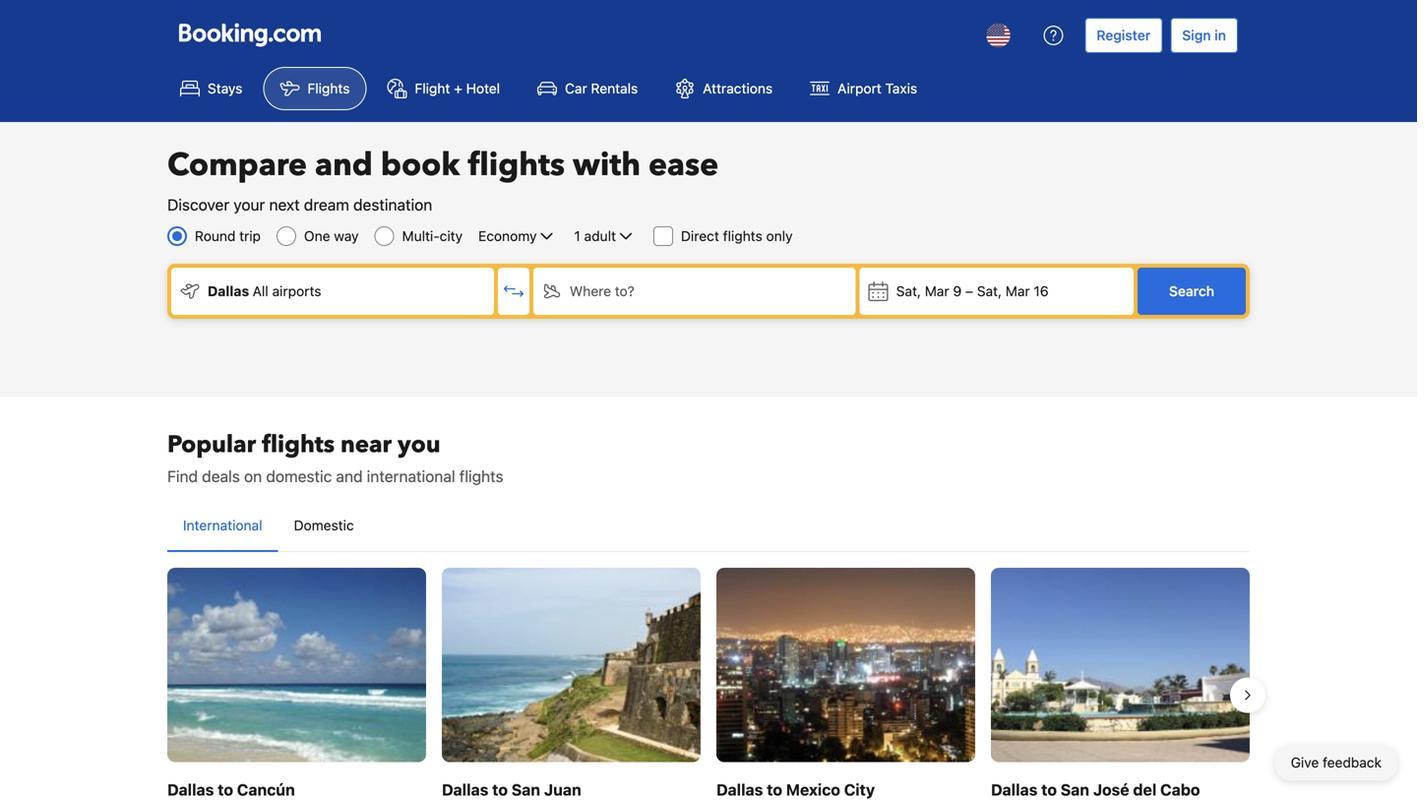 Task type: describe. For each thing, give the bounding box(es) containing it.
flights inside compare and book flights with ease discover your next dream destination
[[468, 144, 565, 187]]

1 adult
[[574, 228, 616, 244]]

direct
[[681, 228, 720, 244]]

book
[[381, 144, 460, 187]]

direct flights only
[[681, 228, 793, 244]]

airport taxis link
[[794, 67, 935, 110]]

1 adult button
[[573, 224, 638, 248]]

dallas to san josé del cabo link
[[991, 568, 1250, 800]]

airports
[[272, 283, 322, 299]]

dallas to san juan image
[[442, 568, 701, 762]]

dallas to san juan link
[[442, 568, 701, 800]]

way
[[334, 228, 359, 244]]

to for dallas to san josé del cabo
[[1042, 781, 1057, 799]]

round
[[195, 228, 236, 244]]

where to? button
[[534, 268, 856, 315]]

1 mar from the left
[[925, 283, 950, 299]]

josé
[[1094, 781, 1130, 799]]

dallas to cancún
[[167, 781, 295, 799]]

all
[[253, 283, 269, 299]]

compare
[[167, 144, 307, 187]]

adult
[[584, 228, 616, 244]]

region containing dallas to cancún
[[152, 560, 1266, 800]]

car
[[565, 80, 588, 96]]

one
[[304, 228, 330, 244]]

sat, mar 9 – sat, mar 16 button
[[860, 268, 1134, 315]]

dream
[[304, 195, 349, 214]]

juan
[[544, 781, 582, 799]]

sign in link
[[1171, 18, 1239, 53]]

flight + hotel link
[[371, 67, 517, 110]]

with
[[573, 144, 641, 187]]

sign in
[[1183, 27, 1227, 43]]

flight + hotel
[[415, 80, 500, 96]]

airport taxis
[[838, 80, 918, 96]]

dallas to mexico city image
[[717, 568, 976, 762]]

sign
[[1183, 27, 1212, 43]]

search button
[[1138, 268, 1247, 315]]

taxis
[[886, 80, 918, 96]]

popular flights near you find deals on domestic and international flights
[[167, 429, 504, 486]]

domestic
[[294, 517, 354, 534]]

airport
[[838, 80, 882, 96]]

dallas to san josé del cabo
[[991, 781, 1201, 799]]

car rentals
[[565, 80, 638, 96]]

in
[[1215, 27, 1227, 43]]

dallas for dallas to mexico city
[[717, 781, 763, 799]]

san for josé
[[1061, 781, 1090, 799]]

2 sat, from the left
[[977, 283, 1002, 299]]

international button
[[167, 500, 278, 551]]

round trip
[[195, 228, 261, 244]]

one way
[[304, 228, 359, 244]]

9
[[953, 283, 962, 299]]

attractions
[[703, 80, 773, 96]]

dallas for dallas to san juan
[[442, 781, 489, 799]]

only
[[767, 228, 793, 244]]

del
[[1134, 781, 1157, 799]]

popular
[[167, 429, 256, 461]]

next
[[269, 195, 300, 214]]

register link
[[1085, 18, 1163, 53]]

1
[[574, 228, 581, 244]]

–
[[966, 283, 974, 299]]

hotel
[[466, 80, 500, 96]]

tab list containing international
[[167, 500, 1250, 553]]

flights link
[[263, 67, 367, 110]]

to?
[[615, 283, 635, 299]]

near
[[341, 429, 392, 461]]

economy
[[479, 228, 537, 244]]

search
[[1170, 283, 1215, 299]]

mexico
[[787, 781, 841, 799]]



Task type: locate. For each thing, give the bounding box(es) containing it.
0 horizontal spatial mar
[[925, 283, 950, 299]]

to left the juan at the left bottom
[[492, 781, 508, 799]]

sat,
[[897, 283, 922, 299], [977, 283, 1002, 299]]

attractions link
[[659, 67, 790, 110]]

stays
[[208, 80, 243, 96]]

flights
[[468, 144, 565, 187], [723, 228, 763, 244], [262, 429, 335, 461], [460, 467, 504, 486]]

0 horizontal spatial sat,
[[897, 283, 922, 299]]

dallas to mexico city link
[[717, 568, 976, 800]]

sat, right –
[[977, 283, 1002, 299]]

trip
[[239, 228, 261, 244]]

city
[[440, 228, 463, 244]]

and inside popular flights near you find deals on domestic and international flights
[[336, 467, 363, 486]]

sat, mar 9 – sat, mar 16
[[897, 283, 1049, 299]]

dallas to cancún image
[[167, 568, 426, 762]]

16
[[1034, 283, 1049, 299]]

car rentals link
[[521, 67, 655, 110]]

give feedback
[[1291, 755, 1382, 771]]

dallas left mexico
[[717, 781, 763, 799]]

mar left 9
[[925, 283, 950, 299]]

dallas left all
[[208, 283, 249, 299]]

dallas to mexico city
[[717, 781, 875, 799]]

3 to from the left
[[767, 781, 783, 799]]

flights
[[308, 80, 350, 96]]

flight
[[415, 80, 450, 96]]

to for dallas to cancún
[[218, 781, 233, 799]]

1 vertical spatial and
[[336, 467, 363, 486]]

cabo
[[1161, 781, 1201, 799]]

register
[[1097, 27, 1151, 43]]

dallas
[[208, 283, 249, 299], [167, 781, 214, 799], [442, 781, 489, 799], [717, 781, 763, 799], [991, 781, 1038, 799]]

dallas left josé
[[991, 781, 1038, 799]]

dallas for dallas to san josé del cabo
[[991, 781, 1038, 799]]

dallas to san josé del cabo image
[[991, 568, 1250, 762]]

and up dream
[[315, 144, 373, 187]]

1 horizontal spatial mar
[[1006, 283, 1031, 299]]

1 sat, from the left
[[897, 283, 922, 299]]

mar left 16
[[1006, 283, 1031, 299]]

to left josé
[[1042, 781, 1057, 799]]

1 san from the left
[[512, 781, 541, 799]]

on
[[244, 467, 262, 486]]

to left mexico
[[767, 781, 783, 799]]

multi-city
[[402, 228, 463, 244]]

ease
[[649, 144, 719, 187]]

san left the juan at the left bottom
[[512, 781, 541, 799]]

dallas for dallas all airports
[[208, 283, 249, 299]]

rentals
[[591, 80, 638, 96]]

dallas left the juan at the left bottom
[[442, 781, 489, 799]]

dallas all airports
[[208, 283, 322, 299]]

domestic
[[266, 467, 332, 486]]

dallas for dallas to cancún
[[167, 781, 214, 799]]

flights up economy
[[468, 144, 565, 187]]

0 horizontal spatial san
[[512, 781, 541, 799]]

san
[[512, 781, 541, 799], [1061, 781, 1090, 799]]

1 horizontal spatial san
[[1061, 781, 1090, 799]]

to
[[218, 781, 233, 799], [492, 781, 508, 799], [767, 781, 783, 799], [1042, 781, 1057, 799]]

deals
[[202, 467, 240, 486]]

flights left only in the top right of the page
[[723, 228, 763, 244]]

feedback
[[1323, 755, 1382, 771]]

you
[[398, 429, 441, 461]]

city
[[845, 781, 875, 799]]

international
[[367, 467, 455, 486]]

give feedback button
[[1276, 745, 1398, 781]]

discover
[[167, 195, 230, 214]]

san for juan
[[512, 781, 541, 799]]

compare and book flights with ease discover your next dream destination
[[167, 144, 719, 214]]

destination
[[354, 195, 433, 214]]

international
[[183, 517, 262, 534]]

domestic button
[[278, 500, 370, 551]]

to for dallas to san juan
[[492, 781, 508, 799]]

cancún
[[237, 781, 295, 799]]

to for dallas to mexico city
[[767, 781, 783, 799]]

2 to from the left
[[492, 781, 508, 799]]

2 san from the left
[[1061, 781, 1090, 799]]

flights right international
[[460, 467, 504, 486]]

to left cancún
[[218, 781, 233, 799]]

+
[[454, 80, 463, 96]]

where
[[570, 283, 611, 299]]

flights up domestic
[[262, 429, 335, 461]]

dallas left cancún
[[167, 781, 214, 799]]

your
[[234, 195, 265, 214]]

dallas to san juan
[[442, 781, 582, 799]]

booking.com logo image
[[179, 23, 321, 47], [179, 23, 321, 47]]

dallas to cancún link
[[167, 568, 426, 800]]

1 horizontal spatial sat,
[[977, 283, 1002, 299]]

and
[[315, 144, 373, 187], [336, 467, 363, 486]]

region
[[152, 560, 1266, 800]]

2 mar from the left
[[1006, 283, 1031, 299]]

stays link
[[163, 67, 259, 110]]

1 to from the left
[[218, 781, 233, 799]]

multi-
[[402, 228, 440, 244]]

0 vertical spatial and
[[315, 144, 373, 187]]

give
[[1291, 755, 1320, 771]]

where to?
[[570, 283, 635, 299]]

san left josé
[[1061, 781, 1090, 799]]

find
[[167, 467, 198, 486]]

and down near
[[336, 467, 363, 486]]

and inside compare and book flights with ease discover your next dream destination
[[315, 144, 373, 187]]

sat, left 9
[[897, 283, 922, 299]]

4 to from the left
[[1042, 781, 1057, 799]]

tab list
[[167, 500, 1250, 553]]

mar
[[925, 283, 950, 299], [1006, 283, 1031, 299]]



Task type: vqa. For each thing, say whether or not it's contained in the screenshot.
"Hilton Vacation Club Desert Retreat Las Vegas" image
no



